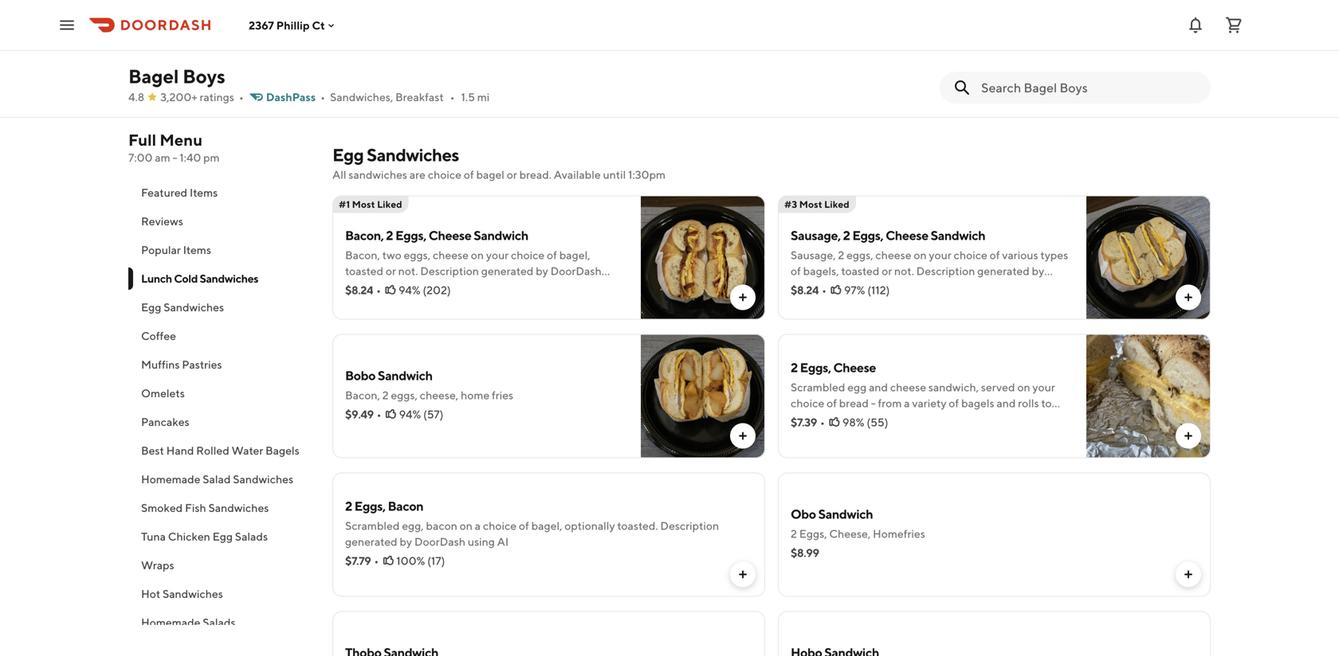 Task type: locate. For each thing, give the bounding box(es) containing it.
or
[[673, 48, 684, 61], [507, 168, 517, 181], [386, 265, 396, 278], [882, 265, 892, 278], [856, 413, 867, 426]]

$7.39 •
[[791, 416, 825, 429]]

by
[[461, 64, 473, 77], [536, 265, 548, 278], [1032, 265, 1044, 278], [906, 429, 919, 442], [400, 536, 412, 549]]

toasted up 97% on the top right of page
[[841, 265, 880, 278]]

4.8
[[128, 90, 144, 104]]

sausage, up bagels,
[[791, 249, 836, 262]]

toasted down two
[[345, 265, 383, 278]]

1 horizontal spatial scrambled
[[791, 381, 845, 394]]

sausage, 2 eggs, cheese sandwich image
[[1086, 196, 1211, 320]]

ai
[[558, 64, 570, 77], [374, 281, 386, 294], [873, 281, 885, 294], [1004, 429, 1015, 442], [497, 536, 509, 549]]

boys
[[183, 65, 225, 88]]

on inside turkey pastrami served on your choice of bread, including options like sesame bagel, whole wheat, and rye. comes with a side of either coleslaw or mac salad. description generated by doordash using ai
[[464, 32, 477, 45]]

1 most from the left
[[352, 199, 375, 210]]

98%
[[842, 416, 864, 429]]

2 homemade from the top
[[141, 617, 200, 630]]

7:00
[[128, 151, 153, 164]]

0 vertical spatial a
[[552, 48, 558, 61]]

cheese inside bacon, 2 eggs, cheese sandwich bacon, two eggs, cheese on your choice of bagel, toasted or not. description generated by doordash using ai
[[433, 249, 469, 262]]

homemade down hot sandwiches
[[141, 617, 200, 630]]

1 horizontal spatial most
[[799, 199, 822, 210]]

tuna chicken egg salads
[[141, 530, 268, 544]]

on for sausage,
[[914, 249, 927, 262]]

on
[[464, 32, 477, 45], [471, 249, 484, 262], [914, 249, 927, 262], [1017, 381, 1030, 394], [460, 520, 473, 533]]

sandwiches
[[367, 145, 459, 165], [200, 272, 258, 285], [164, 301, 224, 314], [233, 473, 293, 486], [208, 502, 269, 515], [163, 588, 223, 601]]

2 horizontal spatial egg
[[332, 145, 364, 165]]

Item Search search field
[[981, 79, 1198, 96]]

liked down sandwiches
[[377, 199, 402, 210]]

(112)
[[867, 284, 890, 297]]

muffins
[[141, 358, 180, 371]]

and left rye.
[[448, 48, 467, 61]]

0 vertical spatial items
[[190, 186, 218, 199]]

toasted inside 2 eggs, cheese scrambled egg and cheese sandwich, served on your choice of bread - from a variety of bagels and rolls to classic white or wheat bread - toasted as per preference. description generated by doordash using ai
[[941, 413, 980, 426]]

0 vertical spatial bacon,
[[345, 228, 384, 243]]

2 94% from the top
[[399, 408, 421, 421]]

$8.24 •
[[345, 284, 381, 297], [791, 284, 827, 297]]

on inside bacon, 2 eggs, cheese sandwich bacon, two eggs, cheese on your choice of bagel, toasted or not. description generated by doordash using ai
[[471, 249, 484, 262]]

of inside 'egg sandwiches all sandwiches are choice of bagel or bread. available until 1:30pm'
[[464, 168, 474, 181]]

- down variety in the right bottom of the page
[[934, 413, 939, 426]]

ai inside sausage, 2 eggs, cheese sandwich sausage, 2 eggs, cheese on your choice of various types of bagels, toasted or not. description generated by doordash using ai
[[873, 281, 885, 294]]

sandwiches up are
[[367, 145, 459, 165]]

or inside 'egg sandwiches all sandwiches are choice of bagel or bread. available until 1:30pm'
[[507, 168, 517, 181]]

egg down lunch
[[141, 301, 161, 314]]

2 horizontal spatial -
[[934, 413, 939, 426]]

omelets button
[[128, 379, 313, 408]]

sandwiches inside "button"
[[233, 473, 293, 486]]

salads down smoked fish sandwiches button
[[235, 530, 268, 544]]

pastries
[[182, 358, 222, 371]]

generated
[[406, 64, 458, 77], [481, 265, 533, 278], [977, 265, 1030, 278], [852, 429, 904, 442], [345, 536, 397, 549]]

1 horizontal spatial and
[[869, 381, 888, 394]]

2 inside 2 eggs, cheese scrambled egg and cheese sandwich, served on your choice of bread - from a variety of bagels and rolls to classic white or wheat bread - toasted as per preference. description generated by doordash using ai
[[791, 360, 798, 375]]

eggs, inside bacon, 2 eggs, cheese sandwich bacon, two eggs, cheese on your choice of bagel, toasted or not. description generated by doordash using ai
[[404, 249, 430, 262]]

cheese up (112)
[[886, 228, 928, 243]]

2 horizontal spatial a
[[904, 397, 910, 410]]

2 inside the 2 eggs, bacon scrambled egg, bacon on a choice of bagel, optionally toasted. description generated by doordash using ai
[[345, 499, 352, 514]]

1 vertical spatial bagel,
[[559, 249, 590, 262]]

cheese inside 2 eggs, cheese scrambled egg and cheese sandwich, served on your choice of bread - from a variety of bagels and rolls to classic white or wheat bread - toasted as per preference. description generated by doordash using ai
[[890, 381, 926, 394]]

0 vertical spatial homemade
[[141, 473, 200, 486]]

1 liked from the left
[[377, 199, 402, 210]]

white
[[826, 413, 854, 426]]

liked
[[377, 199, 402, 210], [824, 199, 850, 210]]

smoked fish sandwiches
[[141, 502, 269, 515]]

bacon, left two
[[345, 249, 380, 262]]

1 vertical spatial a
[[904, 397, 910, 410]]

-
[[173, 151, 177, 164], [871, 397, 876, 410], [934, 413, 939, 426]]

1:40
[[180, 151, 201, 164]]

your inside sausage, 2 eggs, cheese sandwich sausage, 2 eggs, cheese on your choice of various types of bagels, toasted or not. description generated by doordash using ai
[[929, 249, 951, 262]]

sandwich inside obo sandwich 2 eggs, cheese, homefries $8.99
[[818, 507, 873, 522]]

1 bacon, from the top
[[345, 228, 384, 243]]

sandwiches up homemade salads
[[163, 588, 223, 601]]

eggs, up 97% on the top right of page
[[847, 249, 873, 262]]

1 vertical spatial bread
[[902, 413, 932, 426]]

0 vertical spatial egg
[[332, 145, 364, 165]]

and up the from
[[869, 381, 888, 394]]

bacon, up $9.49 •
[[345, 389, 380, 402]]

2 horizontal spatial cheese
[[886, 228, 928, 243]]

100% (17)
[[396, 555, 445, 568]]

not. inside sausage, 2 eggs, cheese sandwich sausage, 2 eggs, cheese on your choice of various types of bagels, toasted or not. description generated by doordash using ai
[[894, 265, 914, 278]]

$8.24 • for bacon, 2 eggs, cheese sandwich
[[345, 284, 381, 297]]

most
[[352, 199, 375, 210], [799, 199, 822, 210]]

items inside button
[[190, 186, 218, 199]]

homemade for homemade salad sandwiches
[[141, 473, 200, 486]]

eggs, up 94% (57)
[[391, 389, 418, 402]]

most for bacon, 2 eggs, cheese sandwich
[[352, 199, 375, 210]]

scrambled up $7.79 •
[[345, 520, 400, 533]]

of inside the 2 eggs, bacon scrambled egg, bacon on a choice of bagel, optionally toasted. description generated by doordash using ai
[[519, 520, 529, 533]]

0 horizontal spatial $8.24 •
[[345, 284, 381, 297]]

cheese up (112)
[[876, 249, 911, 262]]

homemade inside "homemade salad sandwiches" "button"
[[141, 473, 200, 486]]

breakfast
[[395, 90, 444, 104]]

sandwiches inside 'egg sandwiches all sandwiches are choice of bagel or bread. available until 1:30pm'
[[367, 145, 459, 165]]

1:30pm
[[628, 168, 666, 181]]

scrambled up classic
[[791, 381, 845, 394]]

served up bagels
[[981, 381, 1015, 394]]

$7.79 •
[[345, 555, 379, 568]]

0 horizontal spatial a
[[475, 520, 481, 533]]

doordash inside turkey pastrami served on your choice of bread, including options like sesame bagel, whole wheat, and rye. comes with a side of either coleslaw or mac salad. description generated by doordash using ai
[[475, 64, 526, 77]]

liked right #3
[[824, 199, 850, 210]]

1 $8.24 • from the left
[[345, 284, 381, 297]]

cheese
[[433, 249, 469, 262], [876, 249, 911, 262], [890, 381, 926, 394]]

2 most from the left
[[799, 199, 822, 210]]

and
[[448, 48, 467, 61], [869, 381, 888, 394], [997, 397, 1016, 410]]

$8.24 left 94% (202)
[[345, 284, 373, 297]]

various
[[1002, 249, 1038, 262]]

98% (55)
[[842, 416, 888, 429]]

on inside sausage, 2 eggs, cheese sandwich sausage, 2 eggs, cheese on your choice of various types of bagels, toasted or not. description generated by doordash using ai
[[914, 249, 927, 262]]

2 eggs, cheese image
[[1086, 334, 1211, 459]]

featured items
[[141, 186, 218, 199]]

or left (55)
[[856, 413, 867, 426]]

most right #1
[[352, 199, 375, 210]]

wraps button
[[128, 552, 313, 580]]

0 horizontal spatial scrambled
[[345, 520, 400, 533]]

0 horizontal spatial liked
[[377, 199, 402, 210]]

scrambled for cheese
[[791, 381, 845, 394]]

are
[[410, 168, 426, 181]]

cheese inside sausage, 2 eggs, cheese sandwich sausage, 2 eggs, cheese on your choice of various types of bagels, toasted or not. description generated by doordash using ai
[[876, 249, 911, 262]]

full menu 7:00 am - 1:40 pm
[[128, 131, 220, 164]]

optionally
[[565, 520, 615, 533]]

$8.24 for bacon,
[[345, 284, 373, 297]]

eggs, inside bobo sandwich bacon, 2 eggs, cheese, home fries
[[391, 389, 418, 402]]

2 bacon, from the top
[[345, 249, 380, 262]]

using inside 2 eggs, cheese scrambled egg and cheese sandwich, served on your choice of bread - from a variety of bagels and rolls to classic white or wheat bread - toasted as per preference. description generated by doordash using ai
[[974, 429, 1001, 442]]

using inside sausage, 2 eggs, cheese sandwich sausage, 2 eggs, cheese on your choice of various types of bagels, toasted or not. description generated by doordash using ai
[[844, 281, 871, 294]]

using inside the 2 eggs, bacon scrambled egg, bacon on a choice of bagel, optionally toasted. description generated by doordash using ai
[[468, 536, 495, 549]]

description inside turkey pastrami served on your choice of bread, including options like sesame bagel, whole wheat, and rye. comes with a side of either coleslaw or mac salad. description generated by doordash using ai
[[345, 64, 404, 77]]

2 $8.24 • from the left
[[791, 284, 827, 297]]

0 vertical spatial served
[[427, 32, 462, 45]]

scrambled inside 2 eggs, cheese scrambled egg and cheese sandwich, served on your choice of bread - from a variety of bagels and rolls to classic white or wheat bread - toasted as per preference. description generated by doordash using ai
[[791, 381, 845, 394]]

0 vertical spatial bagel,
[[345, 48, 376, 61]]

add item to cart image for scrambled egg and cheese sandwich, served on your choice of bread - from a variety of bagels and rolls to classic white or wheat bread - toasted as per preference. description generated by doordash using ai
[[1182, 430, 1195, 443]]

3 bacon, from the top
[[345, 389, 380, 402]]

1 horizontal spatial liked
[[824, 199, 850, 210]]

notification bell image
[[1186, 16, 1205, 35]]

like
[[676, 32, 694, 45]]

1 vertical spatial -
[[871, 397, 876, 410]]

mi
[[477, 90, 490, 104]]

2 vertical spatial bagel,
[[531, 520, 562, 533]]

(55)
[[867, 416, 888, 429]]

hand
[[166, 444, 194, 458]]

eggs, up two
[[395, 228, 426, 243]]

sandwiches down "homemade salad sandwiches" "button"
[[208, 502, 269, 515]]

tuna
[[141, 530, 166, 544]]

salads
[[235, 530, 268, 544], [203, 617, 236, 630]]

cheese up (202)
[[433, 249, 469, 262]]

add item to cart image
[[1182, 291, 1195, 304], [736, 430, 749, 443], [1182, 430, 1195, 443], [1182, 569, 1195, 581]]

sandwiches down water
[[233, 473, 293, 486]]

0 horizontal spatial $8.24
[[345, 284, 373, 297]]

#1 most liked
[[339, 199, 402, 210]]

0 horizontal spatial -
[[173, 151, 177, 164]]

1 vertical spatial 94%
[[399, 408, 421, 421]]

egg down smoked fish sandwiches button
[[212, 530, 233, 544]]

sandwich inside bobo sandwich bacon, 2 eggs, cheese, home fries
[[378, 368, 433, 383]]

$8.24 down bagels,
[[791, 284, 819, 297]]

2 vertical spatial bacon,
[[345, 389, 380, 402]]

2 liked from the left
[[824, 199, 850, 210]]

sesame
[[696, 32, 734, 45]]

cheese inside bacon, 2 eggs, cheese sandwich bacon, two eggs, cheese on your choice of bagel, toasted or not. description generated by doordash using ai
[[429, 228, 471, 243]]

ai inside turkey pastrami served on your choice of bread, including options like sesame bagel, whole wheat, and rye. comes with a side of either coleslaw or mac salad. description generated by doordash using ai
[[558, 64, 570, 77]]

by inside 2 eggs, cheese scrambled egg and cheese sandwich, served on your choice of bread - from a variety of bagels and rolls to classic white or wheat bread - toasted as per preference. description generated by doordash using ai
[[906, 429, 919, 442]]

1 vertical spatial scrambled
[[345, 520, 400, 533]]

bagel,
[[345, 48, 376, 61], [559, 249, 590, 262], [531, 520, 562, 533]]

types
[[1040, 249, 1068, 262]]

or up (112)
[[882, 265, 892, 278]]

cheese up egg
[[833, 360, 876, 375]]

$8.24 for sausage,
[[791, 284, 819, 297]]

1 horizontal spatial -
[[871, 397, 876, 410]]

1 vertical spatial bacon,
[[345, 249, 380, 262]]

eggs, up classic
[[800, 360, 831, 375]]

fries
[[492, 389, 513, 402]]

your for bacon,
[[486, 249, 509, 262]]

and up per
[[997, 397, 1016, 410]]

0 horizontal spatial not.
[[398, 265, 418, 278]]

cheese
[[429, 228, 471, 243], [886, 228, 928, 243], [833, 360, 876, 375]]

0 horizontal spatial and
[[448, 48, 467, 61]]

eggs, left bacon
[[354, 499, 386, 514]]

turkey
[[345, 32, 379, 45]]

1 horizontal spatial cheese
[[833, 360, 876, 375]]

cheese inside sausage, 2 eggs, cheese sandwich sausage, 2 eggs, cheese on your choice of various types of bagels, toasted or not. description generated by doordash using ai
[[886, 228, 928, 243]]

cold
[[174, 272, 198, 285]]

items up 'reviews' button
[[190, 186, 218, 199]]

or down two
[[386, 265, 396, 278]]

sandwiches
[[349, 168, 407, 181]]

as
[[982, 413, 993, 426]]

or down like
[[673, 48, 684, 61]]

2 horizontal spatial toasted
[[941, 413, 980, 426]]

97% (112)
[[844, 284, 890, 297]]

by inside bacon, 2 eggs, cheese sandwich bacon, two eggs, cheese on your choice of bagel, toasted or not. description generated by doordash using ai
[[536, 265, 548, 278]]

your for sausage,
[[929, 249, 951, 262]]

0 vertical spatial sausage,
[[791, 228, 841, 243]]

1 vertical spatial salads
[[203, 617, 236, 630]]

homemade salads button
[[128, 609, 313, 638]]

1 not. from the left
[[398, 265, 418, 278]]

variety
[[912, 397, 947, 410]]

0 vertical spatial scrambled
[[791, 381, 845, 394]]

1 horizontal spatial served
[[981, 381, 1015, 394]]

#1
[[339, 199, 350, 210]]

2367
[[249, 19, 274, 32]]

cheese for sausage,
[[876, 249, 911, 262]]

2 $8.24 from the left
[[791, 284, 819, 297]]

pm
[[203, 151, 220, 164]]

cheese for bacon,
[[429, 228, 471, 243]]

0 horizontal spatial cheese
[[429, 228, 471, 243]]

0 vertical spatial -
[[173, 151, 177, 164]]

0 horizontal spatial bread
[[839, 397, 869, 410]]

2 inside bacon, 2 eggs, cheese sandwich bacon, two eggs, cheese on your choice of bagel, toasted or not. description generated by doordash using ai
[[386, 228, 393, 243]]

2 horizontal spatial and
[[997, 397, 1016, 410]]

#3 most liked
[[784, 199, 850, 210]]

bread down variety in the right bottom of the page
[[902, 413, 932, 426]]

egg up all
[[332, 145, 364, 165]]

$8.24 • down bagels,
[[791, 284, 827, 297]]

1 94% from the top
[[399, 284, 421, 297]]

eggs,
[[395, 228, 426, 243], [852, 228, 883, 243], [800, 360, 831, 375], [354, 499, 386, 514], [799, 528, 827, 541]]

from
[[878, 397, 902, 410]]

- inside full menu 7:00 am - 1:40 pm
[[173, 151, 177, 164]]

0 vertical spatial and
[[448, 48, 467, 61]]

by inside sausage, 2 eggs, cheese sandwich sausage, 2 eggs, cheese on your choice of various types of bagels, toasted or not. description generated by doordash using ai
[[1032, 265, 1044, 278]]

open menu image
[[57, 16, 77, 35]]

0 vertical spatial bread
[[839, 397, 869, 410]]

and inside turkey pastrami served on your choice of bread, including options like sesame bagel, whole wheat, and rye. comes with a side of either coleslaw or mac salad. description generated by doordash using ai
[[448, 48, 467, 61]]

salads down hot sandwiches button
[[203, 617, 236, 630]]

homemade up smoked on the bottom left of the page
[[141, 473, 200, 486]]

served up wheat,
[[427, 32, 462, 45]]

0 horizontal spatial toasted
[[345, 265, 383, 278]]

add item to cart image
[[736, 291, 749, 304], [736, 569, 749, 581]]

0 horizontal spatial served
[[427, 32, 462, 45]]

items for featured items
[[190, 186, 218, 199]]

ai inside bacon, 2 eggs, cheese sandwich bacon, two eggs, cheese on your choice of bagel, toasted or not. description generated by doordash using ai
[[374, 281, 386, 294]]

liked for sausage,
[[824, 199, 850, 210]]

eggs, inside obo sandwich 2 eggs, cheese, homefries $8.99
[[799, 528, 827, 541]]

1 $8.24 from the left
[[345, 284, 373, 297]]

generated inside sausage, 2 eggs, cheese sandwich sausage, 2 eggs, cheese on your choice of various types of bagels, toasted or not. description generated by doordash using ai
[[977, 265, 1030, 278]]

homemade inside homemade salads button
[[141, 617, 200, 630]]

sandwiches down popular items button
[[200, 272, 258, 285]]

2 not. from the left
[[894, 265, 914, 278]]

• right $9.49
[[377, 408, 381, 421]]

your inside bacon, 2 eggs, cheese sandwich bacon, two eggs, cheese on your choice of bagel, toasted or not. description generated by doordash using ai
[[486, 249, 509, 262]]

choice inside the 2 eggs, bacon scrambled egg, bacon on a choice of bagel, optionally toasted. description generated by doordash using ai
[[483, 520, 517, 533]]

1 horizontal spatial $8.24 •
[[791, 284, 827, 297]]

eggs, for bacon,
[[404, 249, 430, 262]]

0 horizontal spatial egg
[[141, 301, 161, 314]]

scrambled inside the 2 eggs, bacon scrambled egg, bacon on a choice of bagel, optionally toasted. description generated by doordash using ai
[[345, 520, 400, 533]]

a inside turkey pastrami served on your choice of bread, including options like sesame bagel, whole wheat, and rye. comes with a side of either coleslaw or mac salad. description generated by doordash using ai
[[552, 48, 558, 61]]

1 vertical spatial items
[[183, 244, 211, 257]]

of
[[540, 32, 550, 45], [583, 48, 593, 61], [464, 168, 474, 181], [547, 249, 557, 262], [990, 249, 1000, 262], [791, 265, 801, 278], [827, 397, 837, 410], [949, 397, 959, 410], [519, 520, 529, 533]]

2 vertical spatial -
[[934, 413, 939, 426]]

whole
[[378, 48, 409, 61]]

a right the from
[[904, 397, 910, 410]]

1 homemade from the top
[[141, 473, 200, 486]]

1 vertical spatial homemade
[[141, 617, 200, 630]]

94% for 94% (57)
[[399, 408, 421, 421]]

egg inside 'egg sandwiches all sandwiches are choice of bagel or bread. available until 1:30pm'
[[332, 145, 364, 165]]

2 sausage, from the top
[[791, 249, 836, 262]]

- left the from
[[871, 397, 876, 410]]

toasted inside bacon, 2 eggs, cheese sandwich bacon, two eggs, cheese on your choice of bagel, toasted or not. description generated by doordash using ai
[[345, 265, 383, 278]]

all
[[332, 168, 346, 181]]

2
[[386, 228, 393, 243], [843, 228, 850, 243], [838, 249, 844, 262], [791, 360, 798, 375], [382, 389, 389, 402], [345, 499, 352, 514], [791, 528, 797, 541]]

generated inside turkey pastrami served on your choice of bread, including options like sesame bagel, whole wheat, and rye. comes with a side of either coleslaw or mac salad. description generated by doordash using ai
[[406, 64, 458, 77]]

sausage, down #3 most liked at the top
[[791, 228, 841, 243]]

most right #3
[[799, 199, 822, 210]]

bread down egg
[[839, 397, 869, 410]]

ai inside 2 eggs, cheese scrambled egg and cheese sandwich, served on your choice of bread - from a variety of bagels and rolls to classic white or wheat bread - toasted as per preference. description generated by doordash using ai
[[1004, 429, 1015, 442]]

eggs, for sausage,
[[847, 249, 873, 262]]

1 horizontal spatial toasted
[[841, 265, 880, 278]]

cheese for bacon,
[[433, 249, 469, 262]]

eggs, up the 97% (112)
[[852, 228, 883, 243]]

$8.24 • left 94% (202)
[[345, 284, 381, 297]]

bagel
[[128, 65, 179, 88]]

eggs, right two
[[404, 249, 430, 262]]

94% left (202)
[[399, 284, 421, 297]]

best
[[141, 444, 164, 458]]

1 vertical spatial served
[[981, 381, 1015, 394]]

eggs, inside sausage, 2 eggs, cheese sandwich sausage, 2 eggs, cheese on your choice of various types of bagels, toasted or not. description generated by doordash using ai
[[847, 249, 873, 262]]

• left 94% (202)
[[376, 284, 381, 297]]

your for 2
[[1033, 381, 1055, 394]]

your
[[479, 32, 502, 45], [486, 249, 509, 262], [929, 249, 951, 262], [1033, 381, 1055, 394]]

0 horizontal spatial most
[[352, 199, 375, 210]]

featured items button
[[128, 179, 313, 207]]

or right "bagel"
[[507, 168, 517, 181]]

bread
[[839, 397, 869, 410], [902, 413, 932, 426]]

egg for egg sandwiches
[[141, 301, 161, 314]]

your inside turkey pastrami served on your choice of bread, including options like sesame bagel, whole wheat, and rye. comes with a side of either coleslaw or mac salad. description generated by doordash using ai
[[479, 32, 502, 45]]

1 vertical spatial sausage,
[[791, 249, 836, 262]]

cheese up (202)
[[429, 228, 471, 243]]

94% left (57)
[[399, 408, 421, 421]]

1 vertical spatial egg
[[141, 301, 161, 314]]

sausage,
[[791, 228, 841, 243], [791, 249, 836, 262]]

1 vertical spatial add item to cart image
[[736, 569, 749, 581]]

$8.99
[[791, 547, 819, 560]]

a left side
[[552, 48, 558, 61]]

your inside 2 eggs, cheese scrambled egg and cheese sandwich, served on your choice of bread - from a variety of bagels and rolls to classic white or wheat bread - toasted as per preference. description generated by doordash using ai
[[1033, 381, 1055, 394]]

doordash inside 2 eggs, cheese scrambled egg and cheese sandwich, served on your choice of bread - from a variety of bagels and rolls to classic white or wheat bread - toasted as per preference. description generated by doordash using ai
[[921, 429, 972, 442]]

100%
[[396, 555, 425, 568]]

1 horizontal spatial $8.24
[[791, 284, 819, 297]]

0 vertical spatial 94%
[[399, 284, 421, 297]]

phillip
[[276, 19, 310, 32]]

or inside turkey pastrami served on your choice of bread, including options like sesame bagel, whole wheat, and rye. comes with a side of either coleslaw or mac salad. description generated by doordash using ai
[[673, 48, 684, 61]]

2 vertical spatial egg
[[212, 530, 233, 544]]

toasted down bagels
[[941, 413, 980, 426]]

eggs, up $8.99
[[799, 528, 827, 541]]

97%
[[844, 284, 865, 297]]

obo sandwich 2 eggs, cheese, homefries $8.99
[[791, 507, 925, 560]]

bacon, down "#1 most liked"
[[345, 228, 384, 243]]

3,200+ ratings •
[[160, 90, 244, 104]]

cheese up the from
[[890, 381, 926, 394]]

2 vertical spatial a
[[475, 520, 481, 533]]

94% for 94% (202)
[[399, 284, 421, 297]]

generated inside bacon, 2 eggs, cheese sandwich bacon, two eggs, cheese on your choice of bagel, toasted or not. description generated by doordash using ai
[[481, 265, 533, 278]]

doordash inside the 2 eggs, bacon scrambled egg, bacon on a choice of bagel, optionally toasted. description generated by doordash using ai
[[414, 536, 465, 549]]

0 vertical spatial add item to cart image
[[736, 291, 749, 304]]

items up lunch cold sandwiches
[[183, 244, 211, 257]]

1 horizontal spatial a
[[552, 48, 558, 61]]

on inside 2 eggs, cheese scrambled egg and cheese sandwich, served on your choice of bread - from a variety of bagels and rolls to classic white or wheat bread - toasted as per preference. description generated by doordash using ai
[[1017, 381, 1030, 394]]

- right am
[[173, 151, 177, 164]]

items inside button
[[183, 244, 211, 257]]

0 items, open order cart image
[[1224, 16, 1243, 35]]

1 horizontal spatial not.
[[894, 265, 914, 278]]

a right bacon at the left bottom of the page
[[475, 520, 481, 533]]

hot
[[141, 588, 160, 601]]



Task type: describe. For each thing, give the bounding box(es) containing it.
cheese inside 2 eggs, cheese scrambled egg and cheese sandwich, served on your choice of bread - from a variety of bagels and rolls to classic white or wheat bread - toasted as per preference. description generated by doordash using ai
[[833, 360, 876, 375]]

hot sandwiches button
[[128, 580, 313, 609]]

lunch
[[141, 272, 172, 285]]

ratings
[[200, 90, 234, 104]]

• down bagels,
[[822, 284, 827, 297]]

popular items
[[141, 244, 211, 257]]

bobo sandwich image
[[641, 334, 765, 459]]

eggs, inside 2 eggs, cheese scrambled egg and cheese sandwich, served on your choice of bread - from a variety of bagels and rolls to classic white or wheat bread - toasted as per preference. description generated by doordash using ai
[[800, 360, 831, 375]]

1 horizontal spatial bread
[[902, 413, 932, 426]]

wheat
[[869, 413, 900, 426]]

$8.24 • for sausage, 2 eggs, cheese sandwich
[[791, 284, 827, 297]]

bagels
[[961, 397, 994, 410]]

on inside the 2 eggs, bacon scrambled egg, bacon on a choice of bagel, optionally toasted. description generated by doordash using ai
[[460, 520, 473, 533]]

bagel, inside turkey pastrami served on your choice of bread, including options like sesame bagel, whole wheat, and rye. comes with a side of either coleslaw or mac salad. description generated by doordash using ai
[[345, 48, 376, 61]]

menu
[[160, 131, 203, 149]]

smoked fish sandwiches button
[[128, 494, 313, 523]]

homemade for homemade salads
[[141, 617, 200, 630]]

wheat,
[[411, 48, 445, 61]]

94% (57)
[[399, 408, 443, 421]]

bacon, 2 eggs, cheese sandwich image
[[641, 196, 765, 320]]

obo
[[791, 507, 816, 522]]

• right the ratings
[[239, 90, 244, 104]]

1 add item to cart image from the top
[[736, 291, 749, 304]]

• left the '1.5'
[[450, 90, 455, 104]]

featured
[[141, 186, 187, 199]]

sandwiches down lunch cold sandwiches
[[164, 301, 224, 314]]

1 vertical spatial and
[[869, 381, 888, 394]]

eggs, inside sausage, 2 eggs, cheese sandwich sausage, 2 eggs, cheese on your choice of various types of bagels, toasted or not. description generated by doordash using ai
[[852, 228, 883, 243]]

2 vertical spatial and
[[997, 397, 1016, 410]]

bagels,
[[803, 265, 839, 278]]

ai inside the 2 eggs, bacon scrambled egg, bacon on a choice of bagel, optionally toasted. description generated by doordash using ai
[[497, 536, 509, 549]]

eggs, inside bacon, 2 eggs, cheese sandwich bacon, two eggs, cheese on your choice of bagel, toasted or not. description generated by doordash using ai
[[395, 228, 426, 243]]

choice inside turkey pastrami served on your choice of bread, including options like sesame bagel, whole wheat, and rye. comes with a side of either coleslaw or mac salad. description generated by doordash using ai
[[504, 32, 538, 45]]

• right dashpass
[[321, 90, 325, 104]]

toasted inside sausage, 2 eggs, cheese sandwich sausage, 2 eggs, cheese on your choice of various types of bagels, toasted or not. description generated by doordash using ai
[[841, 265, 880, 278]]

wraps
[[141, 559, 174, 572]]

tuna chicken egg salads button
[[128, 523, 313, 552]]

bagel, inside bacon, 2 eggs, cheese sandwich bacon, two eggs, cheese on your choice of bagel, toasted or not. description generated by doordash using ai
[[559, 249, 590, 262]]

pastrami
[[381, 32, 425, 45]]

coffee
[[141, 330, 176, 343]]

choice inside sausage, 2 eggs, cheese sandwich sausage, 2 eggs, cheese on your choice of various types of bagels, toasted or not. description generated by doordash using ai
[[954, 249, 987, 262]]

served inside turkey pastrami served on your choice of bread, including options like sesame bagel, whole wheat, and rye. comes with a side of either coleslaw or mac salad. description generated by doordash using ai
[[427, 32, 462, 45]]

2 eggs, bacon scrambled egg, bacon on a choice of bagel, optionally toasted. description generated by doordash using ai
[[345, 499, 719, 549]]

scrambled for bacon
[[345, 520, 400, 533]]

turkey pastrami served on your choice of bread, including options like sesame bagel, whole wheat, and rye. comes with a side of either coleslaw or mac salad. description generated by doordash using ai
[[345, 32, 738, 77]]

classic
[[791, 413, 824, 426]]

bagel boys
[[128, 65, 225, 88]]

generated inside 2 eggs, cheese scrambled egg and cheese sandwich, served on your choice of bread - from a variety of bagels and rolls to classic white or wheat bread - toasted as per preference. description generated by doordash using ai
[[852, 429, 904, 442]]

salad.
[[709, 48, 738, 61]]

on for bacon,
[[471, 249, 484, 262]]

to
[[1041, 397, 1052, 410]]

$7.39
[[791, 416, 817, 429]]

mac
[[686, 48, 707, 61]]

2 inside bobo sandwich bacon, 2 eggs, cheese, home fries
[[382, 389, 389, 402]]

homemade salads
[[141, 617, 236, 630]]

a inside the 2 eggs, bacon scrambled egg, bacon on a choice of bagel, optionally toasted. description generated by doordash using ai
[[475, 520, 481, 533]]

description inside the 2 eggs, bacon scrambled egg, bacon on a choice of bagel, optionally toasted. description generated by doordash using ai
[[660, 520, 719, 533]]

by inside turkey pastrami served on your choice of bread, including options like sesame bagel, whole wheat, and rye. comes with a side of either coleslaw or mac salad. description generated by doordash using ai
[[461, 64, 473, 77]]

side
[[560, 48, 581, 61]]

rolled
[[196, 444, 229, 458]]

sandwich,
[[928, 381, 979, 394]]

bobo sandwich bacon, 2 eggs, cheese, home fries
[[345, 368, 513, 402]]

description inside bacon, 2 eggs, cheese sandwich bacon, two eggs, cheese on your choice of bagel, toasted or not. description generated by doordash using ai
[[420, 265, 479, 278]]

doordash inside sausage, 2 eggs, cheese sandwich sausage, 2 eggs, cheese on your choice of various types of bagels, toasted or not. description generated by doordash using ai
[[791, 281, 842, 294]]

options
[[636, 32, 674, 45]]

0 vertical spatial salads
[[235, 530, 268, 544]]

sandwiches inside button
[[163, 588, 223, 601]]

either
[[595, 48, 625, 61]]

per
[[995, 413, 1012, 426]]

2367 phillip ct
[[249, 19, 325, 32]]

omelets
[[141, 387, 185, 400]]

on for 2
[[1017, 381, 1030, 394]]

with
[[527, 48, 550, 61]]

items for popular items
[[183, 244, 211, 257]]

choice inside 2 eggs, cheese scrambled egg and cheese sandwich, served on your choice of bread - from a variety of bagels and rolls to classic white or wheat bread - toasted as per preference. description generated by doordash using ai
[[791, 397, 824, 410]]

choice inside bacon, 2 eggs, cheese sandwich bacon, two eggs, cheese on your choice of bagel, toasted or not. description generated by doordash using ai
[[511, 249, 545, 262]]

bagel
[[476, 168, 505, 181]]

bagels
[[265, 444, 299, 458]]

not. inside bacon, 2 eggs, cheese sandwich bacon, two eggs, cheese on your choice of bagel, toasted or not. description generated by doordash using ai
[[398, 265, 418, 278]]

94% (202)
[[399, 284, 451, 297]]

liked for bacon,
[[377, 199, 402, 210]]

doordash inside bacon, 2 eggs, cheese sandwich bacon, two eggs, cheese on your choice of bagel, toasted or not. description generated by doordash using ai
[[550, 265, 602, 278]]

• left white
[[820, 416, 825, 429]]

2 add item to cart image from the top
[[736, 569, 749, 581]]

(17)
[[427, 555, 445, 568]]

or inside 2 eggs, cheese scrambled egg and cheese sandwich, served on your choice of bread - from a variety of bagels and rolls to classic white or wheat bread - toasted as per preference. description generated by doordash using ai
[[856, 413, 867, 426]]

• right $7.79
[[374, 555, 379, 568]]

sandwich inside sausage, 2 eggs, cheese sandwich sausage, 2 eggs, cheese on your choice of various types of bagels, toasted or not. description generated by doordash using ai
[[931, 228, 985, 243]]

using inside bacon, 2 eggs, cheese sandwich bacon, two eggs, cheese on your choice of bagel, toasted or not. description generated by doordash using ai
[[345, 281, 372, 294]]

ct
[[312, 19, 325, 32]]

description inside sausage, 2 eggs, cheese sandwich sausage, 2 eggs, cheese on your choice of various types of bagels, toasted or not. description generated by doordash using ai
[[916, 265, 975, 278]]

3,200+
[[160, 90, 197, 104]]

served inside 2 eggs, cheese scrambled egg and cheese sandwich, served on your choice of bread - from a variety of bagels and rolls to classic white or wheat bread - toasted as per preference. description generated by doordash using ai
[[981, 381, 1015, 394]]

cheese,
[[420, 389, 458, 402]]

sandwich inside bacon, 2 eggs, cheese sandwich bacon, two eggs, cheese on your choice of bagel, toasted or not. description generated by doordash using ai
[[474, 228, 528, 243]]

popular
[[141, 244, 181, 257]]

$9.49
[[345, 408, 374, 421]]

using inside turkey pastrami served on your choice of bread, including options like sesame bagel, whole wheat, and rye. comes with a side of either coleslaw or mac salad. description generated by doordash using ai
[[529, 64, 556, 77]]

homemade salad sandwiches
[[141, 473, 293, 486]]

egg,
[[402, 520, 424, 533]]

coffee button
[[128, 322, 313, 351]]

2 inside obo sandwich 2 eggs, cheese, homefries $8.99
[[791, 528, 797, 541]]

bagel, inside the 2 eggs, bacon scrambled egg, bacon on a choice of bagel, optionally toasted. description generated by doordash using ai
[[531, 520, 562, 533]]

best hand rolled water bagels button
[[128, 437, 313, 465]]

bacon
[[426, 520, 457, 533]]

by inside the 2 eggs, bacon scrambled egg, bacon on a choice of bagel, optionally toasted. description generated by doordash using ai
[[400, 536, 412, 549]]

(202)
[[423, 284, 451, 297]]

#3
[[784, 199, 797, 210]]

popular items button
[[128, 236, 313, 265]]

or inside sausage, 2 eggs, cheese sandwich sausage, 2 eggs, cheese on your choice of various types of bagels, toasted or not. description generated by doordash using ai
[[882, 265, 892, 278]]

1 horizontal spatial egg
[[212, 530, 233, 544]]

sandwiches, breakfast • 1.5 mi
[[330, 90, 490, 104]]

two
[[382, 249, 401, 262]]

description inside 2 eggs, cheese scrambled egg and cheese sandwich, served on your choice of bread - from a variety of bagels and rolls to classic white or wheat bread - toasted as per preference. description generated by doordash using ai
[[791, 429, 849, 442]]

homefries
[[873, 528, 925, 541]]

pancakes
[[141, 416, 189, 429]]

egg sandwiches
[[141, 301, 224, 314]]

bacon, 2 eggs, cheese sandwich bacon, two eggs, cheese on your choice of bagel, toasted or not. description generated by doordash using ai
[[345, 228, 602, 294]]

muffins pastries
[[141, 358, 222, 371]]

(57)
[[423, 408, 443, 421]]

bread.
[[519, 168, 552, 181]]

comes
[[490, 48, 525, 61]]

dashpass
[[266, 90, 316, 104]]

egg
[[847, 381, 867, 394]]

lunch cold sandwiches
[[141, 272, 258, 285]]

cheese for sausage,
[[886, 228, 928, 243]]

preference.
[[1014, 413, 1072, 426]]

1.5
[[461, 90, 475, 104]]

sausage, 2 eggs, cheese sandwich sausage, 2 eggs, cheese on your choice of various types of bagels, toasted or not. description generated by doordash using ai
[[791, 228, 1068, 294]]

eggs, inside the 2 eggs, bacon scrambled egg, bacon on a choice of bagel, optionally toasted. description generated by doordash using ai
[[354, 499, 386, 514]]

salad
[[203, 473, 231, 486]]

1 sausage, from the top
[[791, 228, 841, 243]]

generated inside the 2 eggs, bacon scrambled egg, bacon on a choice of bagel, optionally toasted. description generated by doordash using ai
[[345, 536, 397, 549]]

or inside bacon, 2 eggs, cheese sandwich bacon, two eggs, cheese on your choice of bagel, toasted or not. description generated by doordash using ai
[[386, 265, 396, 278]]

add item to cart image for sausage, 2 eggs, cheese sandwich
[[1182, 291, 1195, 304]]

cheese,
[[829, 528, 871, 541]]

reviews button
[[128, 207, 313, 236]]

choice inside 'egg sandwiches all sandwiches are choice of bagel or bread. available until 1:30pm'
[[428, 168, 461, 181]]

dashpass •
[[266, 90, 325, 104]]

egg for egg sandwiches all sandwiches are choice of bagel or bread. available until 1:30pm
[[332, 145, 364, 165]]

bacon, inside bobo sandwich bacon, 2 eggs, cheese, home fries
[[345, 389, 380, 402]]

a inside 2 eggs, cheese scrambled egg and cheese sandwich, served on your choice of bread - from a variety of bagels and rolls to classic white or wheat bread - toasted as per preference. description generated by doordash using ai
[[904, 397, 910, 410]]

of inside bacon, 2 eggs, cheese sandwich bacon, two eggs, cheese on your choice of bagel, toasted or not. description generated by doordash using ai
[[547, 249, 557, 262]]

add item to cart image for bacon, 2 eggs, cheese, home fries
[[736, 430, 749, 443]]

most for sausage, 2 eggs, cheese sandwich
[[799, 199, 822, 210]]



Task type: vqa. For each thing, say whether or not it's contained in the screenshot.
AHI in dialog
no



